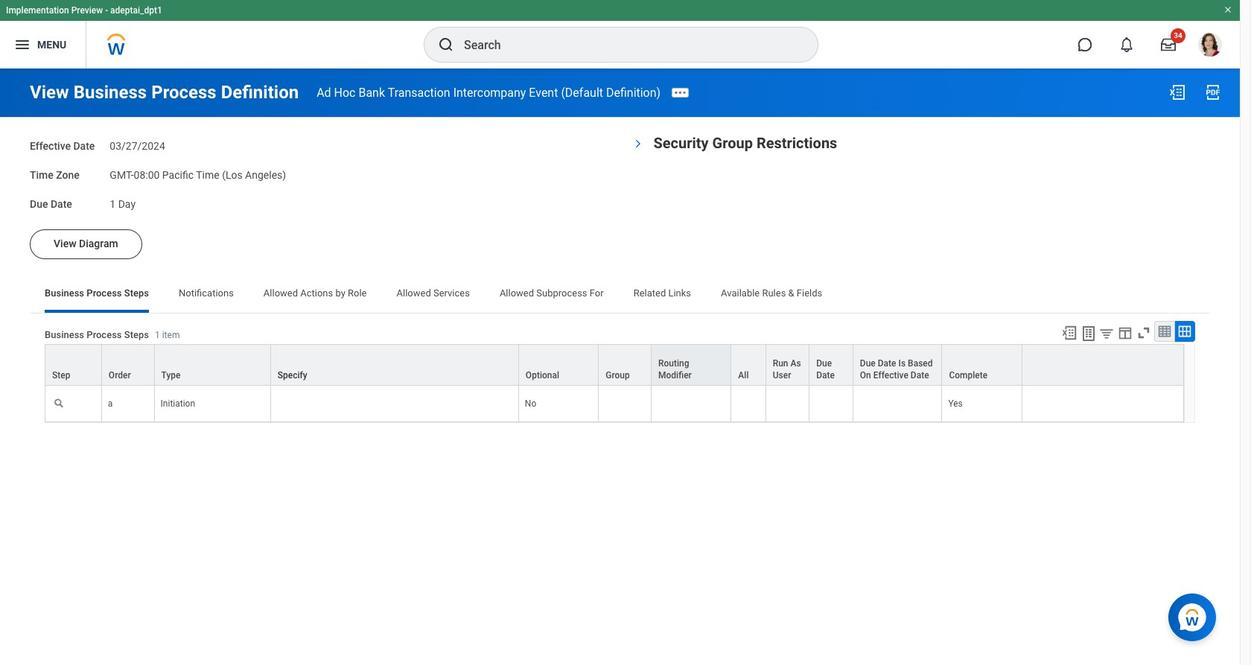 Task type: locate. For each thing, give the bounding box(es) containing it.
date left 'is'
[[878, 359, 896, 369]]

due
[[30, 198, 48, 210], [817, 359, 832, 369], [860, 359, 876, 369]]

business down "view diagram" button
[[45, 288, 84, 299]]

diagram
[[79, 238, 118, 250]]

due inside the "due date"
[[817, 359, 832, 369]]

time left (los
[[196, 169, 219, 181]]

1 horizontal spatial due date
[[817, 359, 835, 381]]

steps inside tab list
[[124, 288, 149, 299]]

2 vertical spatial business
[[45, 329, 84, 340]]

due up on
[[860, 359, 876, 369]]

inbox large image
[[1161, 37, 1176, 52]]

steps for business process steps
[[124, 288, 149, 299]]

1 left day
[[110, 198, 116, 210]]

pacific
[[162, 169, 194, 181]]

routing modifier button
[[652, 345, 731, 385]]

close environment banner image
[[1224, 5, 1233, 14]]

2 horizontal spatial due
[[860, 359, 876, 369]]

-
[[105, 5, 108, 16]]

1 vertical spatial business
[[45, 288, 84, 299]]

view left diagram at the left top
[[54, 238, 76, 250]]

cell down group popup button
[[599, 386, 652, 423]]

1 vertical spatial view
[[54, 238, 76, 250]]

process up effective date element
[[151, 82, 217, 103]]

allowed for allowed actions by role
[[264, 288, 298, 299]]

tab list inside the 'view business process definition' main content
[[30, 277, 1210, 313]]

initiation
[[161, 399, 195, 409]]

is
[[899, 359, 906, 369]]

1 vertical spatial 1
[[155, 330, 160, 340]]

0 horizontal spatial due
[[30, 198, 48, 210]]

type button
[[155, 345, 270, 385]]

process up order popup button
[[87, 329, 122, 340]]

view down menu
[[30, 82, 69, 103]]

hoc
[[334, 85, 356, 99]]

group button
[[599, 345, 651, 385]]

allowed left subprocess
[[500, 288, 534, 299]]

definition
[[221, 82, 299, 103]]

view inside "view diagram" button
[[54, 238, 76, 250]]

security group restrictions
[[654, 134, 838, 152]]

business
[[73, 82, 147, 103], [45, 288, 84, 299], [45, 329, 84, 340]]

group inside popup button
[[606, 370, 630, 381]]

Search Workday  search field
[[464, 28, 787, 61]]

2 row from the top
[[45, 386, 1184, 423]]

(los
[[222, 169, 243, 181]]

security group restrictions button
[[654, 134, 838, 152]]

fullscreen image
[[1136, 325, 1152, 341]]

related
[[634, 288, 666, 299]]

run
[[773, 359, 788, 369]]

2 allowed from the left
[[397, 288, 431, 299]]

due date is based on effective date
[[860, 359, 933, 381]]

gmt-
[[110, 169, 134, 181]]

cell down all on the bottom right
[[732, 386, 766, 423]]

process for business process steps
[[87, 288, 122, 299]]

business for business process steps 1 item
[[45, 329, 84, 340]]

due down time zone
[[30, 198, 48, 210]]

cell down the due date 'popup button'
[[810, 386, 853, 423]]

for
[[590, 288, 604, 299]]

1 vertical spatial due date
[[817, 359, 835, 381]]

0 vertical spatial effective
[[30, 140, 71, 152]]

type
[[161, 370, 181, 381]]

1 horizontal spatial allowed
[[397, 288, 431, 299]]

user
[[773, 370, 791, 381]]

steps up order popup button
[[124, 329, 149, 340]]

0 vertical spatial view
[[30, 82, 69, 103]]

allowed
[[264, 288, 298, 299], [397, 288, 431, 299], [500, 288, 534, 299]]

effective
[[30, 140, 71, 152], [874, 370, 909, 381]]

allowed left services at the top of page
[[397, 288, 431, 299]]

allowed actions by role
[[264, 288, 367, 299]]

1 horizontal spatial time
[[196, 169, 219, 181]]

profile logan mcneil image
[[1198, 33, 1222, 60]]

all
[[738, 370, 749, 381]]

1 horizontal spatial 1
[[155, 330, 160, 340]]

restrictions
[[757, 134, 838, 152]]

chevron down image
[[632, 135, 643, 153]]

0 vertical spatial group
[[713, 134, 753, 152]]

due date down time zone
[[30, 198, 72, 210]]

time
[[30, 169, 53, 181], [196, 169, 219, 181]]

08:00
[[134, 169, 160, 181]]

0 vertical spatial due date
[[30, 198, 72, 210]]

process up business process steps 1 item at the left of the page
[[87, 288, 122, 299]]

1 inside business process steps 1 item
[[155, 330, 160, 340]]

date
[[73, 140, 95, 152], [51, 198, 72, 210], [878, 359, 896, 369], [817, 370, 835, 381], [911, 370, 929, 381]]

available
[[721, 288, 760, 299]]

toolbar
[[1055, 321, 1196, 344]]

date down zone
[[51, 198, 72, 210]]

0 horizontal spatial due date
[[30, 198, 72, 210]]

cell down "select to filter grid data" icon
[[1022, 386, 1184, 423]]

34
[[1174, 31, 1183, 39]]

allowed left "actions"
[[264, 288, 298, 299]]

due for the due date is based on effective date popup button
[[860, 359, 876, 369]]

1 vertical spatial steps
[[124, 329, 149, 340]]

business up effective date element
[[73, 82, 147, 103]]

cell
[[271, 386, 519, 423], [599, 386, 652, 423], [652, 386, 732, 423], [732, 386, 766, 423], [766, 386, 810, 423], [810, 386, 853, 423], [853, 386, 943, 423], [1022, 386, 1184, 423]]

0 vertical spatial 1
[[110, 198, 116, 210]]

0 horizontal spatial allowed
[[264, 288, 298, 299]]

adeptai_dpt1
[[110, 5, 162, 16]]

order
[[109, 370, 131, 381]]

7 cell from the left
[[853, 386, 943, 423]]

on
[[860, 370, 871, 381]]

0 horizontal spatial group
[[606, 370, 630, 381]]

menu button
[[0, 21, 86, 69]]

related links
[[634, 288, 691, 299]]

export to worksheets image
[[1080, 325, 1098, 343]]

1 vertical spatial group
[[606, 370, 630, 381]]

1 allowed from the left
[[264, 288, 298, 299]]

effective up time zone
[[30, 140, 71, 152]]

date right run as user
[[817, 370, 835, 381]]

date down based
[[911, 370, 929, 381]]

process inside tab list
[[87, 288, 122, 299]]

effective down 'is'
[[874, 370, 909, 381]]

view printable version (pdf) image
[[1204, 83, 1222, 101]]

business up step popup button
[[45, 329, 84, 340]]

2 vertical spatial process
[[87, 329, 122, 340]]

export to excel image
[[1061, 325, 1078, 341]]

1 vertical spatial effective
[[874, 370, 909, 381]]

due inside due date is based on effective date
[[860, 359, 876, 369]]

2 horizontal spatial allowed
[[500, 288, 534, 299]]

gmt-08:00 pacific time (los angeles)
[[110, 169, 286, 181]]

due right as
[[817, 359, 832, 369]]

3 cell from the left
[[652, 386, 732, 423]]

steps up business process steps 1 item at the left of the page
[[124, 288, 149, 299]]

3 allowed from the left
[[500, 288, 534, 299]]

1 steps from the top
[[124, 288, 149, 299]]

angeles)
[[245, 169, 286, 181]]

routing
[[658, 359, 689, 369]]

steps
[[124, 288, 149, 299], [124, 329, 149, 340]]

1 row from the top
[[45, 344, 1184, 386]]

1 vertical spatial process
[[87, 288, 122, 299]]

cell down modifier
[[652, 386, 732, 423]]

1 horizontal spatial effective
[[874, 370, 909, 381]]

menu
[[37, 38, 66, 50]]

due date is based on effective date button
[[853, 345, 942, 385]]

2 steps from the top
[[124, 329, 149, 340]]

business process steps
[[45, 288, 149, 299]]

due date inside the due date 'popup button'
[[817, 359, 835, 381]]

due date right as
[[817, 359, 835, 381]]

ad hoc bank transaction intercompany event (default definition)
[[317, 85, 661, 99]]

time left zone
[[30, 169, 53, 181]]

menu banner
[[0, 0, 1240, 69]]

export to excel image
[[1169, 83, 1187, 101]]

tab list containing business process steps
[[30, 277, 1210, 313]]

1
[[110, 198, 116, 210], [155, 330, 160, 340]]

group
[[713, 134, 753, 152], [606, 370, 630, 381]]

view for view diagram
[[54, 238, 76, 250]]

routing modifier
[[658, 359, 692, 381]]

services
[[433, 288, 470, 299]]

0 vertical spatial steps
[[124, 288, 149, 299]]

2 time from the left
[[196, 169, 219, 181]]

0 horizontal spatial time
[[30, 169, 53, 181]]

yes
[[948, 399, 963, 409]]

view
[[30, 82, 69, 103], [54, 238, 76, 250]]

view business process definition main content
[[0, 69, 1240, 477]]

1 left 'item'
[[155, 330, 160, 340]]

group left modifier
[[606, 370, 630, 381]]

1 horizontal spatial due
[[817, 359, 832, 369]]

due date
[[30, 198, 72, 210], [817, 359, 835, 381]]

5 cell from the left
[[766, 386, 810, 423]]

view diagram
[[54, 238, 118, 250]]

group right security
[[713, 134, 753, 152]]

cell down due date is based on effective date at the right of page
[[853, 386, 943, 423]]

available rules & fields
[[721, 288, 823, 299]]

4 cell from the left
[[732, 386, 766, 423]]

1 horizontal spatial group
[[713, 134, 753, 152]]

modifier
[[658, 370, 692, 381]]

cell down user
[[766, 386, 810, 423]]

cell down specify popup button
[[271, 386, 519, 423]]

tab list
[[30, 277, 1210, 313]]

row
[[45, 344, 1184, 386], [45, 386, 1184, 423]]



Task type: describe. For each thing, give the bounding box(es) containing it.
order button
[[102, 345, 154, 385]]

no
[[525, 399, 536, 409]]

view business process definition
[[30, 82, 299, 103]]

business for business process steps
[[45, 288, 84, 299]]

security
[[654, 134, 709, 152]]

0 vertical spatial business
[[73, 82, 147, 103]]

process for business process steps 1 item
[[87, 329, 122, 340]]

steps for business process steps 1 item
[[124, 329, 149, 340]]

zone
[[56, 169, 80, 181]]

date inside the due date 'popup button'
[[817, 370, 835, 381]]

due for the due date 'popup button'
[[817, 359, 832, 369]]

step button
[[45, 345, 101, 385]]

table image
[[1158, 324, 1172, 339]]

allowed for allowed services
[[397, 288, 431, 299]]

optional
[[526, 370, 559, 381]]

links
[[668, 288, 691, 299]]

a
[[108, 399, 113, 409]]

2 cell from the left
[[599, 386, 652, 423]]

time inside gmt-08:00 pacific time (los angeles) element
[[196, 169, 219, 181]]

(default
[[561, 85, 603, 99]]

run as user
[[773, 359, 801, 381]]

1 day
[[110, 198, 136, 210]]

role
[[348, 288, 367, 299]]

notifications large image
[[1120, 37, 1134, 52]]

specify
[[278, 370, 307, 381]]

view for view business process definition
[[30, 82, 69, 103]]

1 cell from the left
[[271, 386, 519, 423]]

03/27/2024
[[110, 140, 165, 152]]

ad
[[317, 85, 331, 99]]

implementation preview -   adeptai_dpt1
[[6, 5, 162, 16]]

date up zone
[[73, 140, 95, 152]]

toolbar inside the 'view business process definition' main content
[[1055, 321, 1196, 344]]

click to view/edit grid preferences image
[[1117, 325, 1134, 341]]

effective date element
[[110, 131, 165, 153]]

row containing a
[[45, 386, 1184, 423]]

intercompany
[[453, 85, 526, 99]]

6 cell from the left
[[810, 386, 853, 423]]

0 horizontal spatial 1
[[110, 198, 116, 210]]

effective inside due date is based on effective date
[[874, 370, 909, 381]]

run as user button
[[766, 345, 809, 385]]

actions
[[300, 288, 333, 299]]

event
[[529, 85, 558, 99]]

all button
[[732, 345, 765, 385]]

preview
[[71, 5, 103, 16]]

8 cell from the left
[[1022, 386, 1184, 423]]

due date button
[[810, 345, 853, 385]]

0 horizontal spatial effective
[[30, 140, 71, 152]]

gmt-08:00 pacific time (los angeles) element
[[110, 166, 286, 181]]

&
[[788, 288, 795, 299]]

subprocess
[[537, 288, 587, 299]]

allowed subprocess for
[[500, 288, 604, 299]]

by
[[336, 288, 345, 299]]

search image
[[437, 36, 455, 54]]

rules
[[762, 288, 786, 299]]

row containing routing modifier
[[45, 344, 1184, 386]]

select to filter grid data image
[[1099, 326, 1115, 341]]

view diagram button
[[30, 230, 142, 259]]

definition)
[[606, 85, 661, 99]]

transaction
[[388, 85, 450, 99]]

complete button
[[943, 345, 1022, 385]]

1 day element
[[110, 195, 136, 210]]

day
[[118, 198, 136, 210]]

time zone
[[30, 169, 80, 181]]

based
[[908, 359, 933, 369]]

allowed services
[[397, 288, 470, 299]]

fields
[[797, 288, 823, 299]]

as
[[791, 359, 801, 369]]

bank
[[359, 85, 385, 99]]

initiation element
[[161, 396, 195, 409]]

1 time from the left
[[30, 169, 53, 181]]

notifications
[[179, 288, 234, 299]]

allowed for allowed subprocess for
[[500, 288, 534, 299]]

justify image
[[13, 36, 31, 54]]

business process steps 1 item
[[45, 329, 180, 340]]

expand table image
[[1178, 324, 1193, 339]]

implementation
[[6, 5, 69, 16]]

34 button
[[1152, 28, 1186, 61]]

effective date
[[30, 140, 95, 152]]

specify button
[[271, 345, 518, 385]]

ad hoc bank transaction intercompany event (default definition) link
[[317, 85, 661, 99]]

0 vertical spatial process
[[151, 82, 217, 103]]

complete
[[949, 370, 988, 381]]

step
[[52, 370, 70, 381]]

item
[[162, 330, 180, 340]]

optional button
[[519, 345, 598, 385]]



Task type: vqa. For each thing, say whether or not it's contained in the screenshot.
"Steps" corresponding to Business Process Steps
yes



